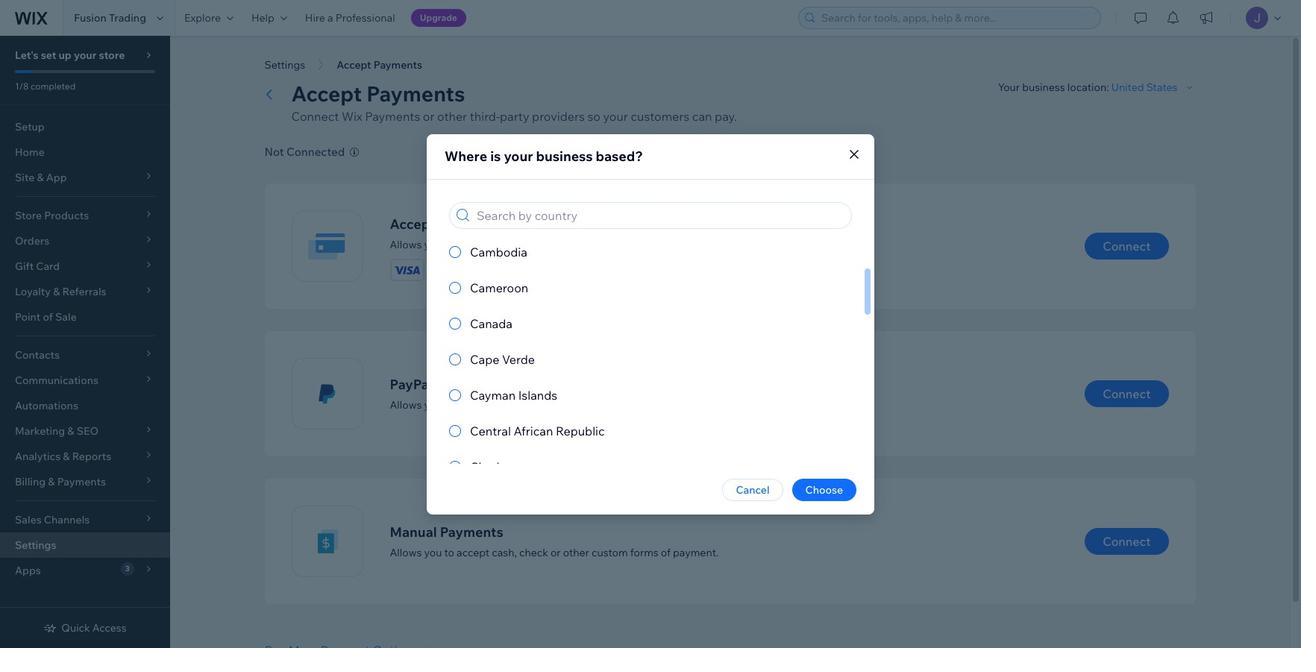 Task type: vqa. For each thing, say whether or not it's contained in the screenshot.
Apps related to Newest Apps
no



Task type: describe. For each thing, give the bounding box(es) containing it.
hire
[[305, 11, 325, 25]]

not connected
[[265, 145, 345, 159]]

1/8
[[15, 81, 29, 92]]

pay inside paypal allows you to accept paypal and pay later payments.
[[547, 398, 565, 412]]

connect button for paypal
[[1085, 381, 1169, 407]]

cards
[[524, 215, 562, 232]]

point of sale
[[15, 310, 77, 324]]

choose
[[806, 483, 843, 497]]

access
[[92, 622, 127, 635]]

1 allows from the top
[[390, 238, 422, 251]]

your business location:
[[998, 81, 1112, 94]]

let's set up your store
[[15, 49, 125, 62]]

1 vertical spatial paypal
[[492, 398, 524, 412]]

up
[[59, 49, 72, 62]]

google
[[648, 238, 684, 251]]

hire a professional link
[[296, 0, 404, 36]]

setup
[[15, 120, 45, 134]]

help button
[[242, 0, 296, 36]]

accept payments connect wix payments or other third-party providers so your customers can pay.
[[291, 81, 737, 124]]

paypal allows you to accept paypal and pay later payments.
[[390, 376, 646, 412]]

states
[[1147, 81, 1178, 94]]

manual payments allows you to accept cash, check or other custom forms of payment.
[[390, 523, 719, 559]]

providers
[[532, 109, 585, 124]]

allows inside manual payments allows you to accept cash, check or other custom forms of payment.
[[390, 546, 422, 559]]

quick
[[61, 622, 90, 635]]

cameroon
[[470, 280, 528, 295]]

upgrade
[[420, 12, 457, 23]]

cash,
[[492, 546, 517, 559]]

professional
[[336, 11, 395, 25]]

trading
[[109, 11, 146, 25]]

check
[[519, 546, 548, 559]]

1 to from the top
[[444, 238, 454, 251]]

0 vertical spatial business
[[1022, 81, 1065, 94]]

canada
[[470, 316, 513, 331]]

1 horizontal spatial your
[[504, 147, 533, 165]]

completed
[[31, 81, 76, 92]]

set
[[41, 49, 56, 62]]

cayman
[[470, 388, 516, 403]]

quick access
[[61, 622, 127, 635]]

verde
[[502, 352, 535, 367]]

1/8 completed
[[15, 81, 76, 92]]

explore
[[184, 11, 221, 25]]

allows you to accept credit or debit cards, apple pay , google pay , affirm and others.
[[390, 238, 795, 251]]

manual
[[390, 523, 437, 541]]

other inside accept payments connect wix payments or other third-party providers so your customers can pay.
[[437, 109, 467, 124]]

can
[[692, 109, 712, 124]]

payments.
[[595, 398, 646, 412]]

0 horizontal spatial business
[[536, 147, 593, 165]]

cayman islands
[[470, 388, 558, 403]]

location:
[[1068, 81, 1109, 94]]

payment.
[[673, 546, 719, 559]]

credit
[[492, 238, 520, 251]]

settings link
[[0, 533, 170, 558]]

cambodia
[[470, 244, 528, 259]]

your inside the sidebar element
[[74, 49, 96, 62]]

central african republic
[[470, 423, 605, 438]]

you inside manual payments allows you to accept cash, check or other custom forms of payment.
[[424, 546, 442, 559]]

so
[[588, 109, 601, 124]]

connect button for manual payments
[[1085, 528, 1169, 555]]

party
[[500, 109, 529, 124]]

cancel
[[736, 483, 770, 497]]

help
[[251, 11, 274, 25]]

or for payments
[[423, 109, 435, 124]]

upgrade button
[[411, 9, 466, 27]]

1 horizontal spatial pay
[[626, 238, 643, 251]]

based?
[[596, 147, 643, 165]]

amex image
[[471, 259, 504, 280]]

with
[[565, 215, 593, 232]]

custom
[[592, 546, 628, 559]]

your
[[998, 81, 1020, 94]]

republic
[[556, 423, 605, 438]]

allows inside paypal allows you to accept paypal and pay later payments.
[[390, 398, 422, 412]]

mastercard image
[[431, 259, 464, 280]]

quick access button
[[44, 622, 127, 635]]

is
[[490, 147, 501, 165]]

point of sale link
[[0, 304, 170, 330]]

point
[[15, 310, 41, 324]]

recommended
[[641, 219, 703, 229]]

0 vertical spatial paypal
[[390, 376, 433, 393]]

Search for tools, apps, help & more... field
[[817, 7, 1096, 28]]

others.
[[761, 238, 795, 251]]

hire a professional
[[305, 11, 395, 25]]



Task type: locate. For each thing, give the bounding box(es) containing it.
accept
[[457, 238, 490, 251], [457, 398, 490, 412], [457, 546, 490, 559]]

connect for allows you to accept paypal and pay later payments.
[[1103, 387, 1151, 401]]

0 horizontal spatial other
[[437, 109, 467, 124]]

1 horizontal spatial settings
[[265, 58, 305, 72]]

of right the forms
[[661, 546, 671, 559]]

cape verde
[[470, 352, 535, 367]]

of left sale
[[43, 310, 53, 324]]

0 horizontal spatial accept
[[291, 81, 362, 107]]

to
[[444, 238, 454, 251], [444, 398, 454, 412], [444, 546, 454, 559]]

customers
[[631, 109, 690, 124]]

store
[[99, 49, 125, 62]]

1 accept from the top
[[457, 238, 490, 251]]

0 vertical spatial accept
[[457, 238, 490, 251]]

where
[[445, 147, 487, 165]]

you
[[424, 238, 442, 251], [424, 398, 442, 412], [424, 546, 442, 559]]

1 vertical spatial you
[[424, 398, 442, 412]]

and inside paypal allows you to accept paypal and pay later payments.
[[527, 398, 545, 412]]

let's
[[15, 49, 38, 62]]

3 accept from the top
[[457, 546, 490, 559]]

1 , from the left
[[643, 238, 646, 251]]

or left debit
[[523, 238, 533, 251]]

to left cash,
[[444, 546, 454, 559]]

later
[[567, 398, 593, 412]]

1 vertical spatial of
[[661, 546, 671, 559]]

accept left cash,
[[457, 546, 490, 559]]

visa image
[[391, 259, 423, 280]]

or inside accept payments connect wix payments or other third-party providers so your customers can pay.
[[423, 109, 435, 124]]

0 horizontal spatial or
[[423, 109, 435, 124]]

pay left affirm
[[686, 238, 703, 251]]

business down providers
[[536, 147, 593, 165]]

cards,
[[563, 238, 592, 251]]

credit/debit
[[438, 215, 521, 232]]

1 vertical spatial settings
[[15, 539, 56, 552]]

connect for allows you to accept credit or debit cards,
[[1103, 239, 1151, 254]]

1 horizontal spatial other
[[563, 546, 589, 559]]

or left third-
[[423, 109, 435, 124]]

0 vertical spatial payments
[[367, 81, 465, 107]]

affirm
[[708, 238, 738, 251]]

1 horizontal spatial or
[[523, 238, 533, 251]]

connect
[[291, 109, 339, 124], [1103, 239, 1151, 254], [1103, 387, 1151, 401], [1103, 534, 1151, 549]]

business right your
[[1022, 81, 1065, 94]]

1 you from the top
[[424, 238, 442, 251]]

settings button
[[257, 54, 313, 76]]

0 vertical spatial other
[[437, 109, 467, 124]]

1 vertical spatial to
[[444, 398, 454, 412]]

0 vertical spatial and
[[740, 238, 759, 251]]

african
[[514, 423, 553, 438]]

forms
[[630, 546, 659, 559]]

to up mastercard icon
[[444, 238, 454, 251]]

1 vertical spatial or
[[523, 238, 533, 251]]

pay.
[[715, 109, 737, 124]]

wix inside accept payments connect wix payments or other third-party providers so your customers can pay.
[[342, 109, 362, 124]]

0 vertical spatial accept
[[291, 81, 362, 107]]

debit
[[535, 238, 561, 251]]

1 vertical spatial other
[[563, 546, 589, 559]]

and
[[740, 238, 759, 251], [527, 398, 545, 412]]

payments
[[367, 81, 465, 107], [365, 109, 420, 124], [440, 523, 503, 541]]

1 vertical spatial business
[[536, 147, 593, 165]]

you up mastercard icon
[[424, 238, 442, 251]]

Search by country field
[[472, 203, 847, 228]]

0 vertical spatial to
[[444, 238, 454, 251]]

fusion trading
[[74, 11, 146, 25]]

2 connect button from the top
[[1085, 381, 1169, 407]]

0 horizontal spatial wix
[[342, 109, 362, 124]]

accept
[[291, 81, 362, 107], [390, 215, 435, 232]]

or right check
[[551, 546, 561, 559]]

0 horizontal spatial paypal
[[390, 376, 433, 393]]

other left custom
[[563, 546, 589, 559]]

accept for payments
[[291, 81, 362, 107]]

1 horizontal spatial and
[[740, 238, 759, 251]]

2 horizontal spatial your
[[603, 109, 628, 124]]

, left affirm
[[703, 238, 705, 251]]

business
[[1022, 81, 1065, 94], [536, 147, 593, 165]]

wix up connected
[[342, 109, 362, 124]]

your right is
[[504, 147, 533, 165]]

payments inside manual payments allows you to accept cash, check or other custom forms of payment.
[[440, 523, 503, 541]]

paypal
[[390, 376, 433, 393], [492, 398, 524, 412]]

0 horizontal spatial ,
[[643, 238, 646, 251]]

united states button
[[1112, 81, 1196, 94]]

to inside paypal allows you to accept paypal and pay later payments.
[[444, 398, 454, 412]]

2 horizontal spatial or
[[551, 546, 561, 559]]

2 accept from the top
[[457, 398, 490, 412]]

or for you
[[523, 238, 533, 251]]

accept inside paypal allows you to accept paypal and pay later payments.
[[457, 398, 490, 412]]

3 you from the top
[[424, 546, 442, 559]]

1 vertical spatial connect button
[[1085, 381, 1169, 407]]

your inside accept payments connect wix payments or other third-party providers so your customers can pay.
[[603, 109, 628, 124]]

chad
[[470, 459, 500, 474]]

your right so
[[603, 109, 628, 124]]

1 vertical spatial payments
[[365, 109, 420, 124]]

1 vertical spatial accept
[[457, 398, 490, 412]]

0 vertical spatial connect button
[[1085, 233, 1169, 260]]

islands
[[518, 388, 558, 403]]

settings for settings "button"
[[265, 58, 305, 72]]

0 vertical spatial or
[[423, 109, 435, 124]]

1 horizontal spatial business
[[1022, 81, 1065, 94]]

0 vertical spatial of
[[43, 310, 53, 324]]

accept down settings "button"
[[291, 81, 362, 107]]

choose button
[[792, 479, 857, 501]]

0 vertical spatial your
[[74, 49, 96, 62]]

1 horizontal spatial ,
[[703, 238, 705, 251]]

pay right apple
[[626, 238, 643, 251]]

1 horizontal spatial paypal
[[492, 398, 524, 412]]

1 vertical spatial wix
[[596, 215, 621, 232]]

2 allows from the top
[[390, 398, 422, 412]]

2 vertical spatial or
[[551, 546, 561, 559]]

settings inside 'link'
[[15, 539, 56, 552]]

2 to from the top
[[444, 398, 454, 412]]

accept for credit/debit
[[390, 215, 435, 232]]

payments for accept payments
[[367, 81, 465, 107]]

a
[[328, 11, 333, 25]]

settings for settings 'link'
[[15, 539, 56, 552]]

0 vertical spatial you
[[424, 238, 442, 251]]

sidebar element
[[0, 36, 170, 648]]

connect button
[[1085, 233, 1169, 260], [1085, 381, 1169, 407], [1085, 528, 1169, 555]]

home link
[[0, 140, 170, 165]]

settings inside "button"
[[265, 58, 305, 72]]

to inside manual payments allows you to accept cash, check or other custom forms of payment.
[[444, 546, 454, 559]]

1 vertical spatial and
[[527, 398, 545, 412]]

3 to from the top
[[444, 546, 454, 559]]

and up central african republic
[[527, 398, 545, 412]]

united
[[1112, 81, 1144, 94]]

your
[[74, 49, 96, 62], [603, 109, 628, 124], [504, 147, 533, 165]]

1 horizontal spatial accept
[[390, 215, 435, 232]]

cape
[[470, 352, 500, 367]]

2 , from the left
[[703, 238, 705, 251]]

2 vertical spatial connect button
[[1085, 528, 1169, 555]]

other left third-
[[437, 109, 467, 124]]

you inside paypal allows you to accept paypal and pay later payments.
[[424, 398, 442, 412]]

setup link
[[0, 114, 170, 140]]

you down manual
[[424, 546, 442, 559]]

0 vertical spatial allows
[[390, 238, 422, 251]]

0 horizontal spatial and
[[527, 398, 545, 412]]

united states
[[1112, 81, 1178, 94]]

1 horizontal spatial wix
[[596, 215, 621, 232]]

2 vertical spatial payments
[[440, 523, 503, 541]]

other
[[437, 109, 467, 124], [563, 546, 589, 559]]

0 vertical spatial wix
[[342, 109, 362, 124]]

2 horizontal spatial pay
[[686, 238, 703, 251]]

where is your business based?
[[445, 147, 643, 165]]

of inside manual payments allows you to accept cash, check or other custom forms of payment.
[[661, 546, 671, 559]]

home
[[15, 146, 45, 159]]

of
[[43, 310, 53, 324], [661, 546, 671, 559]]

0 horizontal spatial settings
[[15, 539, 56, 552]]

apple
[[595, 238, 624, 251]]

1 vertical spatial allows
[[390, 398, 422, 412]]

1 connect button from the top
[[1085, 233, 1169, 260]]

2 vertical spatial your
[[504, 147, 533, 165]]

2 vertical spatial to
[[444, 546, 454, 559]]

cancel button
[[723, 479, 783, 501]]

accept down credit/debit on the top
[[457, 238, 490, 251]]

0 horizontal spatial your
[[74, 49, 96, 62]]

and right affirm
[[740, 238, 759, 251]]

of inside the sidebar element
[[43, 310, 53, 324]]

wix
[[342, 109, 362, 124], [596, 215, 621, 232]]

connected
[[287, 145, 345, 159]]

0 vertical spatial settings
[[265, 58, 305, 72]]

or inside manual payments allows you to accept cash, check or other custom forms of payment.
[[551, 546, 561, 559]]

2 you from the top
[[424, 398, 442, 412]]

automations link
[[0, 393, 170, 419]]

connect for allows you to accept cash, check or other custom forms of payment.
[[1103, 534, 1151, 549]]

fusion
[[74, 11, 107, 25]]

2 vertical spatial allows
[[390, 546, 422, 559]]

2 vertical spatial accept
[[457, 546, 490, 559]]

not
[[265, 145, 284, 159]]

accept inside manual payments allows you to accept cash, check or other custom forms of payment.
[[457, 546, 490, 559]]

automations
[[15, 399, 78, 413]]

central
[[470, 423, 511, 438]]

2 vertical spatial you
[[424, 546, 442, 559]]

accept credit/debit cards with wix
[[390, 215, 621, 232]]

other inside manual payments allows you to accept cash, check or other custom forms of payment.
[[563, 546, 589, 559]]

wix up apple
[[596, 215, 621, 232]]

to left cayman
[[444, 398, 454, 412]]

1 vertical spatial your
[[603, 109, 628, 124]]

3 connect button from the top
[[1085, 528, 1169, 555]]

,
[[643, 238, 646, 251], [703, 238, 705, 251]]

1 vertical spatial accept
[[390, 215, 435, 232]]

payments for manual payments
[[440, 523, 503, 541]]

allows
[[390, 238, 422, 251], [390, 398, 422, 412], [390, 546, 422, 559]]

1 horizontal spatial of
[[661, 546, 671, 559]]

accept up the central
[[457, 398, 490, 412]]

you left cayman
[[424, 398, 442, 412]]

accept up visa image in the left of the page
[[390, 215, 435, 232]]

0 horizontal spatial pay
[[547, 398, 565, 412]]

3 allows from the top
[[390, 546, 422, 559]]

connect inside accept payments connect wix payments or other third-party providers so your customers can pay.
[[291, 109, 339, 124]]

chinaunionpay image
[[512, 259, 544, 280]]

sale
[[55, 310, 77, 324]]

accept inside accept payments connect wix payments or other third-party providers so your customers can pay.
[[291, 81, 362, 107]]

0 horizontal spatial of
[[43, 310, 53, 324]]

pay left later
[[547, 398, 565, 412]]

, left google
[[643, 238, 646, 251]]

your right up
[[74, 49, 96, 62]]

third-
[[470, 109, 500, 124]]



